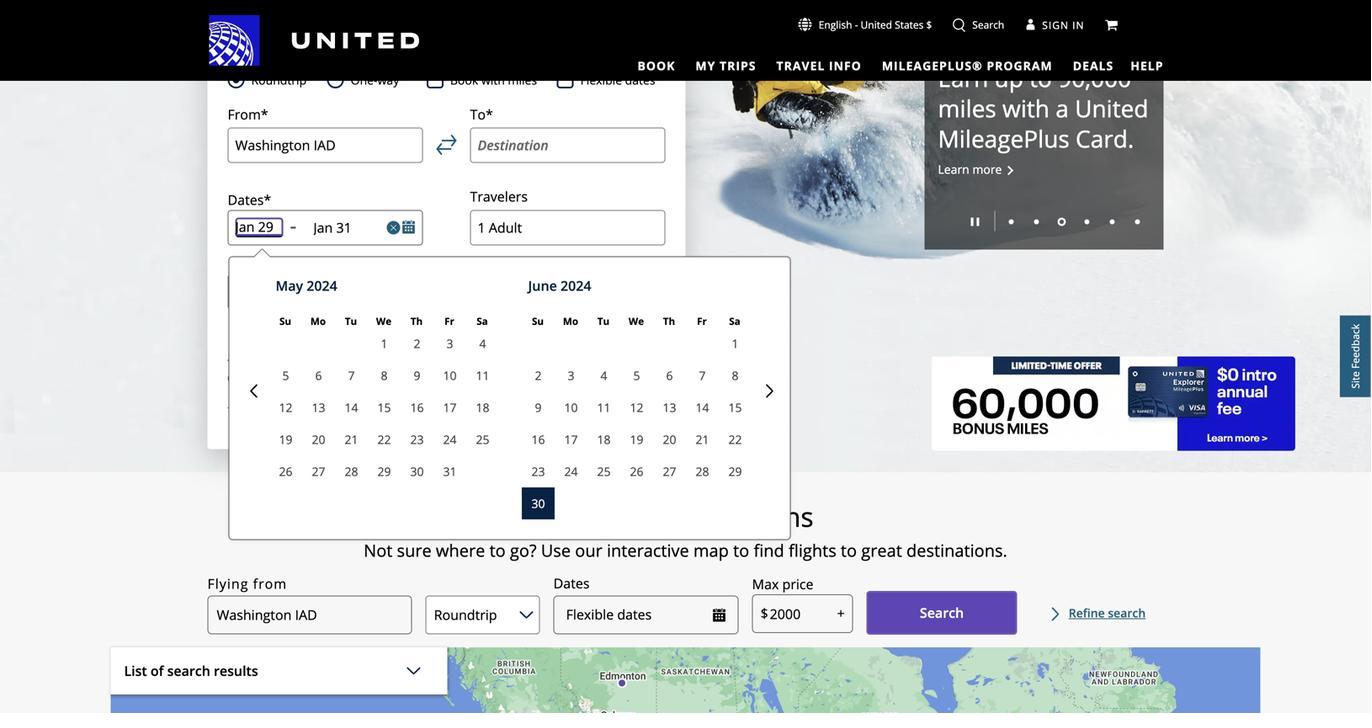 Task type: describe. For each thing, give the bounding box(es) containing it.
6 for 2nd 6 button from the left
[[666, 368, 673, 384]]

list of search results button
[[111, 647, 447, 695]]

1 horizontal spatial 25
[[597, 464, 611, 480]]

0 horizontal spatial 3 button
[[434, 328, 466, 360]]

great
[[862, 539, 902, 562]]

hotel
[[409, 28, 441, 42]]

navigation containing book
[[0, 14, 1372, 76]]

14 for 1st 14 button
[[345, 400, 358, 416]]

in
[[1073, 18, 1085, 32]]

my trips link
[[692, 58, 760, 76]]

of
[[151, 662, 164, 680]]

1 horizontal spatial 3
[[568, 368, 575, 384]]

1 15 from the left
[[378, 400, 391, 416]]

1 horizontal spatial 11 button
[[588, 392, 621, 424]]

mileageplus® program
[[882, 58, 1053, 74]]

miles inside book with miles element
[[508, 72, 537, 88]]

adult
[[489, 218, 522, 236]]

24 for the left 24 button
[[443, 432, 457, 448]]

0 horizontal spatial 4 button
[[466, 328, 499, 360]]

1 vertical spatial 30
[[532, 496, 545, 512]]

travelers
[[470, 187, 528, 205]]

2 mo from the left
[[563, 315, 579, 328]]

list of search results
[[124, 662, 258, 680]]

max
[[752, 575, 779, 593]]

up
[[995, 62, 1024, 94]]

tab list containing flight
[[228, 19, 666, 51]]

book link
[[634, 58, 679, 76]]

2 horizontal spatial 1
[[732, 336, 739, 352]]

2 15 button from the left
[[719, 392, 752, 424]]

travel
[[777, 58, 825, 74]]

learn more link
[[938, 161, 1012, 177]]

english
[[819, 18, 852, 32]]

flying from element
[[208, 574, 287, 594]]

earn
[[938, 62, 989, 94]]

0 vertical spatial 16
[[410, 400, 424, 416]]

0 vertical spatial dates
[[625, 72, 655, 88]]

for
[[317, 396, 331, 410]]

1 20 button from the left
[[302, 424, 335, 456]]

tab list up hotel
[[327, 0, 566, 8]]

0 horizontal spatial 2 button
[[401, 328, 434, 360]]

14 for 2nd 14 button from the left
[[696, 400, 709, 416]]

13 for 1st 13 button from the right
[[663, 400, 677, 416]]

0 vertical spatial flexible
[[581, 72, 622, 88]]

deals link
[[1070, 58, 1117, 76]]

From* text field
[[228, 127, 423, 163]]

book with miles
[[450, 72, 537, 88]]

1 horizontal spatial 10 button
[[555, 392, 588, 424]]

1 adult
[[478, 218, 522, 236]]

13 for second 13 button from right
[[312, 400, 325, 416]]

from*
[[228, 105, 268, 123]]

dates
[[554, 574, 590, 592]]

7 for 2nd 7 button from the right
[[348, 368, 355, 384]]

offer:
[[1084, 32, 1143, 64]]

mileageplus®
[[882, 58, 983, 74]]

1 horizontal spatial 24 button
[[555, 456, 588, 488]]

upgrades)
[[355, 371, 403, 384]]

$ inside button
[[927, 18, 932, 32]]

search inside button
[[920, 604, 964, 622]]

1 horizontal spatial 4 button
[[588, 360, 621, 392]]

united inside united mileageplus cards limited-time offer: earn up to 90,000 miles with a united mileageplus card. learn more
[[1075, 92, 1149, 124]]

1 13 button from the left
[[302, 392, 335, 424]]

+
[[837, 604, 845, 622]]

1 26 button from the left
[[269, 456, 302, 488]]

1 horizontal spatial 3 button
[[555, 360, 588, 392]]

help
[[1131, 58, 1164, 74]]

2 1 button from the left
[[719, 328, 752, 360]]

mileageplus® program link
[[879, 58, 1056, 76]]

0 horizontal spatial 17
[[443, 400, 457, 416]]

to left go?
[[490, 539, 506, 562]]

tab list containing book
[[628, 51, 1117, 76]]

english - united states $ button
[[799, 18, 932, 32]]

26 for 2nd 26 button from the left
[[630, 464, 644, 480]]

book
[[638, 58, 676, 74]]

2 5 button from the left
[[621, 360, 653, 392]]

learn
[[938, 161, 970, 177]]

sign in button
[[1026, 17, 1085, 34]]

1 sa from the left
[[477, 315, 488, 328]]

interactive
[[607, 539, 689, 562]]

city
[[316, 371, 332, 384]]

1 horizontal spatial 25 button
[[588, 456, 621, 488]]

map
[[694, 539, 729, 562]]

1 29 button from the left
[[368, 456, 401, 488]]

way
[[378, 72, 399, 88]]

2 8 button from the left
[[719, 360, 752, 392]]

1 su from the left
[[279, 315, 291, 328]]

search for advanced
[[293, 347, 334, 365]]

united logo link to homepage image
[[209, 15, 420, 66]]

2024 for may 2024
[[307, 277, 337, 295]]

2 5 from the left
[[634, 368, 640, 384]]

8 for 1st 8 button from the right
[[732, 368, 739, 384]]

1 14 button from the left
[[335, 392, 368, 424]]

not sure where to go? use our interactive map to find flights to great destinations. element
[[111, 539, 1261, 562]]

1 28 button from the left
[[335, 456, 368, 488]]

4 for the leftmost 4 button
[[479, 336, 486, 352]]

flexible dates button
[[554, 596, 739, 634]]

2 20 from the left
[[663, 432, 677, 448]]

2024 for june 2024
[[561, 277, 591, 295]]

1 horizontal spatial 23 button
[[522, 456, 555, 488]]

destinations.
[[907, 539, 1008, 562]]

2 21 button from the left
[[686, 424, 719, 456]]

7 for second 7 button from the left
[[699, 368, 706, 384]]

with inside united mileageplus cards limited-time offer: earn up to 90,000 miles with a united mileageplus card. learn more
[[1003, 92, 1050, 124]]

reverse origin and destination image
[[437, 135, 457, 155]]

0 horizontal spatial 23 button
[[401, 424, 434, 456]]

0 vertical spatial with
[[481, 72, 505, 88]]

1 horizontal spatial 16
[[532, 432, 545, 448]]

refine search
[[1069, 605, 1146, 621]]

1 horizontal spatial 2 button
[[522, 360, 555, 392]]

0 vertical spatial 9
[[414, 368, 421, 384]]

bag
[[228, 396, 245, 410]]

31 button
[[434, 456, 466, 488]]

22 for second 22 button from right
[[378, 432, 391, 448]]

roundtrip
[[251, 72, 307, 88]]

0 horizontal spatial 10 button
[[434, 360, 466, 392]]

fees for optional services link
[[295, 393, 412, 412]]

0 vertical spatial 2
[[414, 336, 421, 352]]

flight
[[250, 28, 284, 42]]

explore destinations not sure where to go? use our interactive map to find flights to great destinations.
[[364, 498, 1008, 562]]

2 15 from the left
[[729, 400, 742, 416]]

use
[[541, 539, 571, 562]]

to*
[[470, 105, 493, 123]]

june
[[528, 277, 557, 295]]

2 sa from the left
[[729, 315, 741, 328]]

0 horizontal spatial 25
[[476, 432, 490, 448]]

slide 2 of 6 image
[[1034, 219, 1039, 224]]

0 horizontal spatial 11 button
[[466, 360, 499, 392]]

0 vertical spatial 30
[[410, 464, 424, 480]]

0 horizontal spatial 30 button
[[401, 456, 434, 488]]

1 vertical spatial 17
[[565, 432, 578, 448]]

2 6 button from the left
[[653, 360, 686, 392]]

0 vertical spatial flexible dates
[[581, 72, 655, 88]]

2 19 button from the left
[[621, 424, 653, 456]]

0 vertical spatial 10
[[443, 368, 457, 384]]

to inside united mileageplus cards limited-time offer: earn up to 90,000 miles with a united mileageplus card. learn more
[[1030, 62, 1052, 94]]

flights
[[789, 539, 837, 562]]

Return text field
[[313, 219, 379, 237]]

one way flight search element
[[344, 70, 399, 90]]

search link
[[952, 18, 1005, 32]]

Flying from text field
[[208, 596, 412, 634]]

2 27 button from the left
[[653, 456, 686, 488]]

search for refine
[[1108, 605, 1146, 621]]

sign
[[1043, 18, 1069, 32]]

united
[[938, 20, 982, 34]]

90,000
[[1059, 62, 1132, 94]]

1 27 from the left
[[312, 464, 325, 480]]

-
[[855, 18, 858, 32]]

6 for 1st 6 button from the left
[[315, 368, 322, 384]]

explore
[[558, 498, 653, 535]]

0 horizontal spatial 24 button
[[434, 424, 466, 456]]

0 vertical spatial 23
[[410, 432, 424, 448]]

mileageplus
[[938, 123, 1070, 154]]

info
[[829, 58, 862, 74]]

0 horizontal spatial 9 button
[[401, 360, 434, 392]]

go?
[[510, 539, 537, 562]]

1 horizontal spatial 16 button
[[522, 424, 555, 456]]

0 horizontal spatial and
[[274, 396, 292, 410]]

rules
[[248, 396, 271, 410]]

1 th from the left
[[411, 315, 423, 328]]

0 vertical spatial 18
[[476, 400, 490, 416]]

optional
[[333, 396, 372, 410]]

results
[[214, 662, 258, 680]]

1 29 from the left
[[378, 464, 391, 480]]

not
[[364, 539, 393, 562]]

1 horizontal spatial 18 button
[[588, 424, 621, 456]]

1 vertical spatial 9
[[535, 400, 542, 416]]

1 horizontal spatial 17 button
[[555, 424, 588, 456]]

21 for first 21 button from the right
[[696, 432, 709, 448]]

11 for left 11 button
[[476, 368, 490, 384]]

1 tu from the left
[[345, 315, 357, 328]]

19 for second 19 button from left
[[630, 432, 644, 448]]

0 horizontal spatial 25 button
[[466, 424, 499, 456]]

1 mo from the left
[[311, 315, 326, 328]]

1 15 button from the left
[[368, 392, 401, 424]]

united inside english - united states $ button
[[861, 18, 892, 32]]

1 7 button from the left
[[335, 360, 368, 392]]

credits
[[611, 398, 656, 416]]

1 5 button from the left
[[269, 360, 302, 392]]

time
[[1028, 32, 1077, 64]]

2 20 button from the left
[[653, 424, 686, 456]]

from
[[253, 575, 287, 593]]

2 29 button from the left
[[719, 456, 752, 488]]

1 vertical spatial 10
[[565, 400, 578, 416]]

calendar application
[[234, 257, 1268, 539]]

1 horizontal spatial 23
[[532, 464, 545, 480]]

1 horizontal spatial search
[[973, 18, 1005, 32]]

help link
[[1131, 56, 1164, 75]]

card.
[[1076, 123, 1134, 154]]

services
[[375, 396, 412, 410]]

flying from
[[208, 575, 287, 593]]

mileageplus
[[985, 20, 1064, 34]]

one-way
[[351, 72, 399, 88]]

2 12 from the left
[[630, 400, 644, 416]]

program
[[987, 58, 1053, 74]]

bag rules and fees for optional services
[[228, 396, 412, 410]]

where
[[436, 539, 485, 562]]

to left find
[[733, 539, 750, 562]]

4 for the right 4 button
[[601, 368, 607, 384]]

sure
[[397, 539, 432, 562]]

slide 1 of 6 image
[[1009, 219, 1014, 224]]

24 for rightmost 24 button
[[565, 464, 578, 480]]



Task type: locate. For each thing, give the bounding box(es) containing it.
30 button up go?
[[522, 488, 555, 520]]

14 button right credits on the bottom of page
[[686, 392, 719, 424]]

0 horizontal spatial 23
[[410, 432, 424, 448]]

mo
[[311, 315, 326, 328], [563, 315, 579, 328]]

9 right the upgrades)
[[414, 368, 421, 384]]

1 6 button from the left
[[302, 360, 335, 392]]

15 button down the upgrades)
[[368, 392, 401, 424]]

1 horizontal spatial 10
[[565, 400, 578, 416]]

17 button
[[434, 392, 466, 424], [555, 424, 588, 456]]

27 down bag rules and fees for optional services on the left bottom
[[312, 464, 325, 480]]

su
[[279, 315, 291, 328], [532, 315, 544, 328]]

1 horizontal spatial 18
[[597, 432, 611, 448]]

9 button left travel
[[522, 392, 555, 424]]

and right city
[[335, 371, 353, 384]]

find your travel credits button
[[469, 385, 671, 429]]

23 button down your
[[522, 456, 555, 488]]

12 button right travel
[[621, 392, 653, 424]]

miles right book
[[508, 72, 537, 88]]

23 button
[[401, 424, 434, 456], [522, 456, 555, 488]]

20 button
[[302, 424, 335, 456], [653, 424, 686, 456]]

flying
[[208, 575, 249, 593]]

1 horizontal spatial 30 button
[[522, 488, 555, 520]]

1 horizontal spatial 9
[[535, 400, 542, 416]]

27 up explore destinations element at the bottom of the page
[[663, 464, 677, 480]]

find
[[505, 398, 533, 416]]

14 right credits on the bottom of page
[[696, 400, 709, 416]]

1 horizontal spatial $
[[927, 18, 932, 32]]

search inside advanced search (certificates, multi-city and upgrades)
[[293, 347, 334, 365]]

0 horizontal spatial with
[[481, 72, 505, 88]]

1 horizontal spatial 4
[[601, 368, 607, 384]]

0 horizontal spatial 6 button
[[302, 360, 335, 392]]

1 28 from the left
[[345, 464, 358, 480]]

26 button down fees
[[269, 456, 302, 488]]

29 button left 31
[[368, 456, 401, 488]]

we
[[376, 315, 392, 328], [629, 315, 644, 328]]

28 button up explore destinations element at the bottom of the page
[[686, 456, 719, 488]]

29 up destinations
[[729, 464, 742, 480]]

19 for second 19 button from right
[[279, 432, 293, 448]]

26 up explore
[[630, 464, 644, 480]]

1 horizontal spatial united
[[1075, 92, 1149, 124]]

0 vertical spatial 11
[[476, 368, 490, 384]]

1 horizontal spatial 7
[[699, 368, 706, 384]]

22
[[378, 432, 391, 448], [729, 432, 742, 448]]

17 down find your travel credits button
[[565, 432, 578, 448]]

1 12 button from the left
[[269, 392, 302, 424]]

1 8 button from the left
[[368, 360, 401, 392]]

11 for the right 11 button
[[597, 400, 611, 416]]

22 button
[[368, 424, 401, 456], [719, 424, 752, 456]]

9 button
[[401, 360, 434, 392], [522, 392, 555, 424]]

23
[[410, 432, 424, 448], [532, 464, 545, 480]]

14 button right for
[[335, 392, 368, 424]]

2 12 button from the left
[[621, 392, 653, 424]]

1 vertical spatial 16
[[532, 432, 545, 448]]

2 21 from the left
[[696, 432, 709, 448]]

packages
[[319, 28, 373, 42]]

Max price text field
[[752, 594, 853, 633]]

22 up destinations
[[729, 432, 742, 448]]

18 down travel
[[597, 432, 611, 448]]

0 vertical spatial 3
[[447, 336, 453, 352]]

1 horizontal spatial mo
[[563, 315, 579, 328]]

flexible left the book link
[[581, 72, 622, 88]]

search up mileageplus® program on the top right of the page
[[973, 18, 1005, 32]]

0 horizontal spatial 7 button
[[335, 360, 368, 392]]

21 button
[[335, 424, 368, 456], [686, 424, 719, 456]]

explore destinations element
[[111, 498, 1261, 535]]

1 2024 from the left
[[307, 277, 337, 295]]

13
[[312, 400, 325, 416], [663, 400, 677, 416]]

0 vertical spatial united
[[861, 18, 892, 32]]

21 button down fees for optional services link
[[335, 424, 368, 456]]

15 button left 'move forward to switch to the next month.' icon
[[719, 392, 752, 424]]

2 6 from the left
[[666, 368, 673, 384]]

heading level 2 check in a flight tab
[[447, 0, 566, 8]]

flexible dates inside button
[[566, 606, 652, 624]]

0 horizontal spatial 2024
[[307, 277, 337, 295]]

2 button
[[401, 328, 434, 360], [522, 360, 555, 392]]

2 14 from the left
[[696, 400, 709, 416]]

refine
[[1069, 605, 1105, 621]]

0 horizontal spatial 27
[[312, 464, 325, 480]]

2 7 from the left
[[699, 368, 706, 384]]

0 horizontal spatial 10
[[443, 368, 457, 384]]

states
[[895, 18, 924, 32]]

10 button right find
[[555, 392, 588, 424]]

1 vertical spatial with
[[1003, 92, 1050, 124]]

su up advanced search link
[[279, 315, 291, 328]]

8 button left 'move forward to switch to the next month.' icon
[[719, 360, 752, 392]]

2 26 button from the left
[[621, 456, 653, 488]]

1 horizontal spatial 8 button
[[719, 360, 752, 392]]

1 horizontal spatial 2024
[[561, 277, 591, 295]]

27 button down bag rules and fees for optional services on the left bottom
[[302, 456, 335, 488]]

2024
[[307, 277, 337, 295], [561, 277, 591, 295]]

13 button
[[302, 392, 335, 424], [653, 392, 686, 424]]

1 horizontal spatial 26 button
[[621, 456, 653, 488]]

please enter the max price in the input text or tab to access the slider to set the max price. element
[[752, 574, 814, 594]]

1 horizontal spatial 12 button
[[621, 392, 653, 424]]

18 button left find
[[466, 392, 499, 424]]

17 right services
[[443, 400, 457, 416]]

13 button down city
[[302, 392, 335, 424]]

26 down bag rules and fees for optional services on the left bottom
[[279, 464, 293, 480]]

more
[[973, 161, 1002, 177]]

1 horizontal spatial tu
[[598, 315, 610, 328]]

2 14 button from the left
[[686, 392, 719, 424]]

30 up go?
[[532, 496, 545, 512]]

12 button
[[269, 392, 302, 424], [621, 392, 653, 424]]

28 for 2nd 28 button
[[696, 464, 709, 480]]

0 horizontal spatial $
[[761, 604, 769, 622]]

1 fr from the left
[[445, 315, 455, 328]]

10 right find
[[565, 400, 578, 416]]

1 horizontal spatial 15 button
[[719, 392, 752, 424]]

1 21 button from the left
[[335, 424, 368, 456]]

1 vertical spatial united
[[1075, 92, 1149, 124]]

16 button down your
[[522, 424, 555, 456]]

0 vertical spatial search
[[293, 347, 334, 365]]

1 horizontal spatial 6 button
[[653, 360, 686, 392]]

1 22 button from the left
[[368, 424, 401, 456]]

19 down credits on the bottom of page
[[630, 432, 644, 448]]

24 up 31
[[443, 432, 457, 448]]

search down the destinations.
[[920, 604, 964, 622]]

(certificates,
[[228, 371, 286, 384]]

sa
[[477, 315, 488, 328], [729, 315, 741, 328]]

1 8 from the left
[[381, 368, 388, 384]]

cards
[[1067, 20, 1105, 34]]

1 21 from the left
[[345, 432, 358, 448]]

6
[[315, 368, 322, 384], [666, 368, 673, 384]]

12 button down multi-
[[269, 392, 302, 424]]

1 horizontal spatial 1 button
[[719, 328, 752, 360]]

21 up explore destinations element at the bottom of the page
[[696, 432, 709, 448]]

19 down bag rules and fees for optional services on the left bottom
[[279, 432, 293, 448]]

0 horizontal spatial 16
[[410, 400, 424, 416]]

5 button up credits on the bottom of page
[[621, 360, 653, 392]]

26 button
[[269, 456, 302, 488], [621, 456, 653, 488]]

1 adult button
[[470, 210, 666, 245]]

10 right the upgrades)
[[443, 368, 457, 384]]

1 6 from the left
[[315, 368, 322, 384]]

18
[[476, 400, 490, 416], [597, 432, 611, 448]]

2 26 from the left
[[630, 464, 644, 480]]

0 horizontal spatial 15
[[378, 400, 391, 416]]

0 horizontal spatial 28
[[345, 464, 358, 480]]

0 horizontal spatial sa
[[477, 315, 488, 328]]

28 down fees for optional services link
[[345, 464, 358, 480]]

and inside advanced search (certificates, multi-city and upgrades)
[[335, 371, 353, 384]]

search inside dropdown button
[[167, 662, 210, 680]]

1 vertical spatial 18
[[597, 432, 611, 448]]

1 button
[[368, 328, 401, 360], [719, 328, 752, 360]]

22 for 2nd 22 button from the left
[[729, 432, 742, 448]]

11
[[476, 368, 490, 384], [597, 400, 611, 416]]

0 horizontal spatial 2
[[414, 336, 421, 352]]

flexible dates
[[581, 72, 655, 88], [566, 606, 652, 624]]

max price
[[752, 575, 814, 593]]

1 7 from the left
[[348, 368, 355, 384]]

0 horizontal spatial 5 button
[[269, 360, 302, 392]]

To* text field
[[470, 127, 666, 163]]

21 down fees for optional services link
[[345, 432, 358, 448]]

0 horizontal spatial united
[[861, 18, 892, 32]]

1 horizontal spatial 20
[[663, 432, 677, 448]]

round trip flight search element
[[245, 70, 307, 90]]

13 down city
[[312, 400, 325, 416]]

16 right "optional"
[[410, 400, 424, 416]]

25 button
[[466, 424, 499, 456], [588, 456, 621, 488]]

12
[[279, 400, 293, 416], [630, 400, 644, 416]]

16
[[410, 400, 424, 416], [532, 432, 545, 448]]

tab list up book
[[228, 19, 666, 51]]

8 for first 8 button
[[381, 368, 388, 384]]

one-
[[351, 72, 378, 88]]

18 left find
[[476, 400, 490, 416]]

17 button down find your travel credits
[[555, 424, 588, 456]]

16 button down the upgrades)
[[401, 392, 434, 424]]

23 down services
[[410, 432, 424, 448]]

2 22 button from the left
[[719, 424, 752, 456]]

19 button down credits on the bottom of page
[[621, 424, 653, 456]]

22 button down services
[[368, 424, 401, 456]]

1 12 from the left
[[279, 400, 293, 416]]

and left fees
[[274, 396, 292, 410]]

limited-time offer: earn up to 90,000 miles with a united mileageplus card. link
[[938, 32, 1151, 154]]

1 vertical spatial 23
[[532, 464, 545, 480]]

search
[[293, 347, 334, 365], [1108, 605, 1146, 621], [167, 662, 210, 680]]

13 right credits on the bottom of page
[[663, 400, 677, 416]]

1 vertical spatial 24
[[565, 464, 578, 480]]

19 button down fees
[[269, 424, 302, 456]]

1 19 from the left
[[279, 432, 293, 448]]

29 left 31
[[378, 464, 391, 480]]

1 vertical spatial 2
[[535, 368, 542, 384]]

1 19 button from the left
[[269, 424, 302, 456]]

22 button up destinations
[[719, 424, 752, 456]]

1 horizontal spatial 14
[[696, 400, 709, 416]]

1 horizontal spatial 21 button
[[686, 424, 719, 456]]

1 horizontal spatial 9 button
[[522, 392, 555, 424]]

8 button up services
[[368, 360, 401, 392]]

1 vertical spatial and
[[274, 396, 292, 410]]

$ down the max
[[761, 604, 769, 622]]

list
[[124, 662, 147, 680]]

miles down mileageplus® program "link"
[[938, 92, 997, 124]]

tab list
[[327, 0, 566, 8], [228, 19, 666, 51], [628, 51, 1117, 76]]

2 27 from the left
[[663, 464, 677, 480]]

mo down june 2024
[[563, 315, 579, 328]]

0 horizontal spatial mo
[[311, 315, 326, 328]]

20 down bag rules and fees for optional services on the left bottom
[[312, 432, 325, 448]]

30 button left 31
[[401, 456, 434, 488]]

0 horizontal spatial 1
[[381, 336, 388, 352]]

15
[[378, 400, 391, 416], [729, 400, 742, 416]]

refine search link
[[1031, 594, 1164, 632]]

13 button right travel
[[653, 392, 686, 424]]

6 button up bag rules and fees for optional services on the left bottom
[[302, 360, 335, 392]]

25
[[476, 432, 490, 448], [597, 464, 611, 480]]

pause image
[[971, 217, 980, 226]]

10
[[443, 368, 457, 384], [565, 400, 578, 416]]

1 1 button from the left
[[368, 328, 401, 360]]

18 button
[[466, 392, 499, 424], [588, 424, 621, 456]]

search right of
[[167, 662, 210, 680]]

1 vertical spatial flexible
[[566, 606, 614, 624]]

31
[[443, 464, 457, 480]]

my
[[696, 58, 716, 74]]

0 horizontal spatial 24
[[443, 432, 457, 448]]

2 vertical spatial search
[[167, 662, 210, 680]]

28 button down fees for optional services link
[[335, 456, 368, 488]]

search button
[[867, 591, 1017, 635]]

26 for 1st 26 button
[[279, 464, 293, 480]]

move forward to switch to the next month. image
[[763, 384, 777, 398]]

united down deals link
[[1075, 92, 1149, 124]]

0 horizontal spatial 28 button
[[335, 456, 368, 488]]

10 button right the upgrades)
[[434, 360, 466, 392]]

0 vertical spatial miles
[[508, 72, 537, 88]]

multi-
[[289, 371, 316, 384]]

1 22 from the left
[[378, 432, 391, 448]]

2 19 from the left
[[630, 432, 644, 448]]

1 inside popup button
[[478, 218, 486, 236]]

0 horizontal spatial 22 button
[[368, 424, 401, 456]]

2 13 from the left
[[663, 400, 677, 416]]

1 horizontal spatial we
[[629, 315, 644, 328]]

flexible
[[581, 72, 622, 88], [566, 606, 614, 624]]

4
[[479, 336, 486, 352], [601, 368, 607, 384]]

26
[[279, 464, 293, 480], [630, 464, 644, 480]]

sign in
[[1043, 18, 1085, 32]]

1 26 from the left
[[279, 464, 293, 480]]

2 22 from the left
[[729, 432, 742, 448]]

7 button
[[335, 360, 368, 392], [686, 360, 719, 392]]

1 horizontal spatial 6
[[666, 368, 673, 384]]

0 horizontal spatial 13 button
[[302, 392, 335, 424]]

1 horizontal spatial 29
[[729, 464, 742, 480]]

28 button
[[335, 456, 368, 488], [686, 456, 719, 488]]

th
[[411, 315, 423, 328], [663, 315, 675, 328]]

2 tu from the left
[[598, 315, 610, 328]]

2 28 from the left
[[696, 464, 709, 480]]

0 horizontal spatial 20
[[312, 432, 325, 448]]

0 horizontal spatial 21 button
[[335, 424, 368, 456]]

0 horizontal spatial 3
[[447, 336, 453, 352]]

2 13 button from the left
[[653, 392, 686, 424]]

map region
[[111, 647, 1261, 713]]

0 horizontal spatial 29
[[378, 464, 391, 480]]

0 horizontal spatial 14 button
[[335, 392, 368, 424]]

slide 6 of 6 image
[[1135, 219, 1140, 224]]

20 button down credits on the bottom of page
[[653, 424, 686, 456]]

22 down services
[[378, 432, 391, 448]]

5 button
[[269, 360, 302, 392], [621, 360, 653, 392]]

28 for second 28 button from the right
[[345, 464, 358, 480]]

0 horizontal spatial 13
[[312, 400, 325, 416]]

27 button up explore destinations element at the bottom of the page
[[653, 456, 686, 488]]

dates inside flexible dates button
[[617, 606, 652, 624]]

and
[[335, 371, 353, 384], [274, 396, 292, 410]]

0 horizontal spatial 17 button
[[434, 392, 466, 424]]

bag rules link
[[228, 393, 271, 412]]

$ right states
[[927, 18, 932, 32]]

deals
[[1073, 58, 1114, 74]]

21 button up explore destinations element at the bottom of the page
[[686, 424, 719, 456]]

to
[[1030, 62, 1052, 94], [490, 539, 506, 562], [733, 539, 750, 562], [841, 539, 857, 562]]

with left a
[[1003, 92, 1050, 124]]

4 button
[[466, 328, 499, 360], [588, 360, 621, 392]]

1 we from the left
[[376, 315, 392, 328]]

1 14 from the left
[[345, 400, 358, 416]]

slide 4 of 6 image
[[1085, 219, 1090, 224]]

search right 'refine'
[[1108, 605, 1146, 621]]

view cart, click to view list of recently searched saved trips. image
[[1105, 18, 1119, 32]]

su down june on the left top of page
[[532, 315, 544, 328]]

find your travel credits
[[505, 398, 656, 416]]

1 20 from the left
[[312, 432, 325, 448]]

1 27 button from the left
[[302, 456, 335, 488]]

1 vertical spatial 4
[[601, 368, 607, 384]]

to right "up"
[[1030, 62, 1052, 94]]

0 vertical spatial 17
[[443, 400, 457, 416]]

24 up explore
[[565, 464, 578, 480]]

$
[[927, 18, 932, 32], [761, 604, 769, 622]]

18 button down travel
[[588, 424, 621, 456]]

2 we from the left
[[629, 315, 644, 328]]

fr
[[445, 315, 455, 328], [697, 315, 707, 328]]

book with miles element
[[427, 70, 557, 90]]

0 horizontal spatial 16 button
[[401, 392, 434, 424]]

7 button up "optional"
[[335, 360, 368, 392]]

2 fr from the left
[[697, 315, 707, 328]]

1 horizontal spatial 8
[[732, 368, 739, 384]]

1 horizontal spatial 7 button
[[686, 360, 719, 392]]

2 7 button from the left
[[686, 360, 719, 392]]

with right book
[[481, 72, 505, 88]]

price
[[783, 575, 814, 593]]

tab list down english - united states $
[[628, 51, 1117, 76]]

slide 5 of 6 image
[[1110, 219, 1115, 224]]

book
[[450, 72, 478, 88]]

2 29 from the left
[[729, 464, 742, 480]]

2 su from the left
[[532, 315, 544, 328]]

1 vertical spatial $
[[761, 604, 769, 622]]

17 button right services
[[434, 392, 466, 424]]

my trips
[[696, 58, 756, 74]]

1 13 from the left
[[312, 400, 325, 416]]

destinations
[[660, 498, 814, 535]]

1 horizontal spatial 24
[[565, 464, 578, 480]]

2 28 button from the left
[[686, 456, 719, 488]]

flexible inside flexible dates button
[[566, 606, 614, 624]]

travel info link
[[773, 58, 865, 76]]

a
[[1056, 92, 1069, 124]]

advanced
[[228, 347, 289, 365]]

6 button up credits on the bottom of page
[[653, 360, 686, 392]]

2 8 from the left
[[732, 368, 739, 384]]

mo down may 2024
[[311, 315, 326, 328]]

1 horizontal spatial with
[[1003, 92, 1050, 124]]

16 button
[[401, 392, 434, 424], [522, 424, 555, 456]]

0 horizontal spatial 18 button
[[466, 392, 499, 424]]

29 button up destinations
[[719, 456, 752, 488]]

1 horizontal spatial 28 button
[[686, 456, 719, 488]]

12 right travel
[[630, 400, 644, 416]]

2 button up your
[[522, 360, 555, 392]]

navigation
[[0, 14, 1372, 76]]

travel
[[570, 398, 608, 416]]

14 right for
[[345, 400, 358, 416]]

advanced search link
[[228, 346, 346, 366]]

miles inside united mileageplus cards limited-time offer: earn up to 90,000 miles with a united mileageplus card. learn more
[[938, 92, 997, 124]]

0 vertical spatial $
[[927, 18, 932, 32]]

flexible down dates at the left bottom
[[566, 606, 614, 624]]

1 5 from the left
[[282, 368, 289, 384]]

travel info
[[777, 58, 862, 74]]

1 vertical spatial dates
[[617, 606, 652, 624]]

slide 3 of 6 image
[[1058, 217, 1066, 226]]

Departure text field
[[235, 218, 283, 238]]

dates left "my" in the right top of the page
[[625, 72, 655, 88]]

1 horizontal spatial 11
[[597, 400, 611, 416]]

21 for first 21 button from the left
[[345, 432, 358, 448]]

0 vertical spatial 4
[[479, 336, 486, 352]]

list of search results element
[[111, 695, 447, 713]]

carousel buttons element
[[938, 205, 1151, 236]]

to left great
[[841, 539, 857, 562]]

1 horizontal spatial 12
[[630, 400, 644, 416]]

1 horizontal spatial 5
[[634, 368, 640, 384]]

2 2024 from the left
[[561, 277, 591, 295]]

heading level 2 check flight status tab
[[327, 0, 447, 8]]

2 th from the left
[[663, 315, 675, 328]]

1 horizontal spatial search
[[293, 347, 334, 365]]

30 left 31
[[410, 464, 424, 480]]

20 button down bag rules and fees for optional services on the left bottom
[[302, 424, 335, 456]]

move backward to switch to the previous month. image
[[247, 384, 261, 398]]

1 horizontal spatial 1
[[478, 218, 486, 236]]

1 horizontal spatial 19
[[630, 432, 644, 448]]



Task type: vqa. For each thing, say whether or not it's contained in the screenshot.


